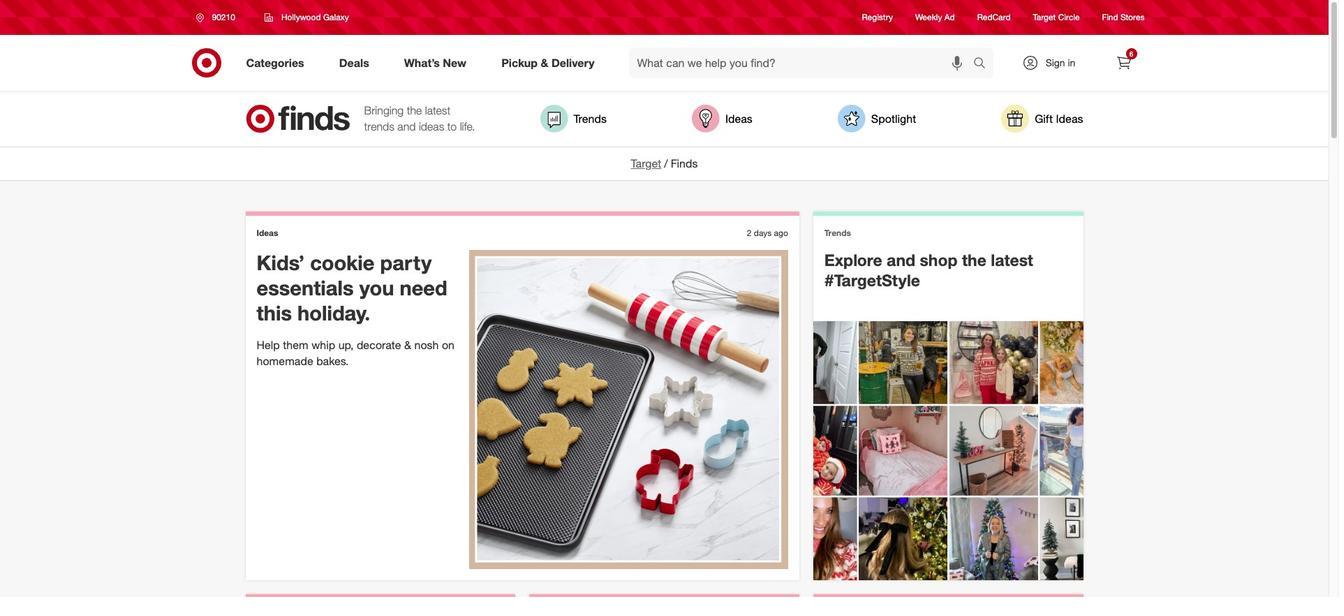 Task type: describe. For each thing, give the bounding box(es) containing it.
collage of people showing off their #targetstyle image
[[814, 321, 1084, 580]]

kids' cookie party essentials you need this holiday. image
[[469, 250, 788, 569]]

1 horizontal spatial trends
[[825, 228, 851, 238]]

spotlight link
[[838, 105, 916, 133]]

decorate
[[357, 338, 401, 352]]

to
[[448, 119, 457, 133]]

up,
[[339, 338, 354, 352]]

ideas link
[[692, 105, 753, 133]]

bringing the latest trends and ideas to life.
[[364, 103, 475, 133]]

/
[[664, 156, 668, 170]]

new
[[443, 56, 467, 70]]

kids'
[[257, 250, 305, 275]]

target circle link
[[1033, 11, 1080, 23]]

what's
[[404, 56, 440, 70]]

find stores
[[1102, 12, 1145, 23]]

essentials
[[257, 275, 354, 300]]

hollywood
[[281, 12, 321, 22]]

galaxy
[[323, 12, 349, 22]]

1 horizontal spatial ideas
[[726, 111, 753, 125]]

What can we help you find? suggestions appear below search field
[[629, 47, 977, 78]]

help
[[257, 338, 280, 352]]

deals link
[[327, 47, 387, 78]]

and inside explore and shop the latest #targetstyle
[[887, 250, 916, 270]]

#targetstyle
[[825, 270, 920, 290]]

find
[[1102, 12, 1119, 23]]

holiday.
[[298, 301, 370, 326]]

sign in
[[1046, 57, 1076, 68]]

0 horizontal spatial ideas
[[257, 228, 278, 238]]

& inside 'help them whip up, decorate & nosh on homemade bakes.'
[[404, 338, 411, 352]]

circle
[[1059, 12, 1080, 23]]

registry link
[[862, 11, 893, 23]]

trends
[[364, 119, 395, 133]]

find stores link
[[1102, 11, 1145, 23]]

finds
[[671, 156, 698, 170]]

gift ideas
[[1035, 111, 1084, 125]]

weekly ad link
[[916, 11, 955, 23]]

categories
[[246, 56, 304, 70]]

90210
[[212, 12, 235, 22]]

days
[[754, 228, 772, 238]]

target for target / finds
[[631, 156, 662, 170]]

party
[[380, 250, 432, 275]]

categories link
[[234, 47, 322, 78]]

help them whip up, decorate & nosh on homemade bakes.
[[257, 338, 455, 368]]

the inside bringing the latest trends and ideas to life.
[[407, 103, 422, 117]]



Task type: vqa. For each thing, say whether or not it's contained in the screenshot.
the leftmost Trends
yes



Task type: locate. For each thing, give the bounding box(es) containing it.
target
[[1033, 12, 1056, 23], [631, 156, 662, 170]]

gift ideas link
[[1002, 105, 1084, 133]]

need
[[400, 275, 447, 300]]

weekly ad
[[916, 12, 955, 23]]

and up #targetstyle
[[887, 250, 916, 270]]

trends down 'delivery'
[[574, 111, 607, 125]]

sign in link
[[1010, 47, 1098, 78]]

2
[[747, 228, 752, 238]]

redcard link
[[978, 11, 1011, 23]]

target left circle
[[1033, 12, 1056, 23]]

0 vertical spatial target
[[1033, 12, 1056, 23]]

explore and shop the latest #targetstyle
[[825, 250, 1034, 290]]

bringing
[[364, 103, 404, 117]]

what's new
[[404, 56, 467, 70]]

6 link
[[1109, 47, 1139, 78]]

bakes.
[[316, 354, 349, 368]]

pickup
[[502, 56, 538, 70]]

0 horizontal spatial latest
[[425, 103, 451, 117]]

0 horizontal spatial and
[[398, 119, 416, 133]]

0 horizontal spatial target
[[631, 156, 662, 170]]

target link
[[631, 156, 662, 170]]

6
[[1130, 50, 1134, 58]]

trends up "explore"
[[825, 228, 851, 238]]

&
[[541, 56, 549, 70], [404, 338, 411, 352]]

& right pickup
[[541, 56, 549, 70]]

0 horizontal spatial &
[[404, 338, 411, 352]]

and inside bringing the latest trends and ideas to life.
[[398, 119, 416, 133]]

1 vertical spatial and
[[887, 250, 916, 270]]

trends
[[574, 111, 607, 125], [825, 228, 851, 238]]

life.
[[460, 119, 475, 133]]

them
[[283, 338, 309, 352]]

search button
[[967, 47, 1000, 81]]

stores
[[1121, 12, 1145, 23]]

delivery
[[552, 56, 595, 70]]

cookie
[[310, 250, 375, 275]]

1 horizontal spatial &
[[541, 56, 549, 70]]

ideas
[[419, 119, 444, 133]]

pickup & delivery link
[[490, 47, 612, 78]]

gift
[[1035, 111, 1053, 125]]

2 horizontal spatial ideas
[[1056, 111, 1084, 125]]

target finds image
[[245, 105, 350, 133]]

0 vertical spatial &
[[541, 56, 549, 70]]

target circle
[[1033, 12, 1080, 23]]

kids' cookie party essentials you need this holiday.
[[257, 250, 447, 326]]

90210 button
[[187, 5, 250, 30]]

search
[[967, 57, 1000, 71]]

hollywood galaxy
[[281, 12, 349, 22]]

0 vertical spatial and
[[398, 119, 416, 133]]

1 horizontal spatial latest
[[991, 250, 1034, 270]]

0 horizontal spatial trends
[[574, 111, 607, 125]]

0 vertical spatial trends
[[574, 111, 607, 125]]

the inside explore and shop the latest #targetstyle
[[962, 250, 987, 270]]

homemade
[[257, 354, 313, 368]]

1 horizontal spatial target
[[1033, 12, 1056, 23]]

and left ideas
[[398, 119, 416, 133]]

whip
[[312, 338, 335, 352]]

what's new link
[[392, 47, 484, 78]]

1 vertical spatial the
[[962, 250, 987, 270]]

ideas
[[726, 111, 753, 125], [1056, 111, 1084, 125], [257, 228, 278, 238]]

target left /
[[631, 156, 662, 170]]

target / finds
[[631, 156, 698, 170]]

& left nosh
[[404, 338, 411, 352]]

1 horizontal spatial the
[[962, 250, 987, 270]]

you
[[359, 275, 394, 300]]

explore
[[825, 250, 883, 270]]

1 vertical spatial target
[[631, 156, 662, 170]]

0 horizontal spatial the
[[407, 103, 422, 117]]

this
[[257, 301, 292, 326]]

shop
[[920, 250, 958, 270]]

spotlight
[[871, 111, 916, 125]]

and
[[398, 119, 416, 133], [887, 250, 916, 270]]

the right the shop
[[962, 250, 987, 270]]

1 vertical spatial trends
[[825, 228, 851, 238]]

ago
[[774, 228, 788, 238]]

registry
[[862, 12, 893, 23]]

the up ideas
[[407, 103, 422, 117]]

the
[[407, 103, 422, 117], [962, 250, 987, 270]]

target for target circle
[[1033, 12, 1056, 23]]

1 horizontal spatial and
[[887, 250, 916, 270]]

latest inside explore and shop the latest #targetstyle
[[991, 250, 1034, 270]]

deals
[[339, 56, 369, 70]]

1 vertical spatial &
[[404, 338, 411, 352]]

redcard
[[978, 12, 1011, 23]]

on
[[442, 338, 455, 352]]

hollywood galaxy button
[[256, 5, 358, 30]]

1 vertical spatial latest
[[991, 250, 1034, 270]]

ad
[[945, 12, 955, 23]]

in
[[1068, 57, 1076, 68]]

sign
[[1046, 57, 1065, 68]]

latest inside bringing the latest trends and ideas to life.
[[425, 103, 451, 117]]

nosh
[[414, 338, 439, 352]]

latest
[[425, 103, 451, 117], [991, 250, 1034, 270]]

pickup & delivery
[[502, 56, 595, 70]]

0 vertical spatial latest
[[425, 103, 451, 117]]

0 vertical spatial the
[[407, 103, 422, 117]]

2 days ago
[[747, 228, 788, 238]]

weekly
[[916, 12, 942, 23]]

trends link
[[540, 105, 607, 133]]



